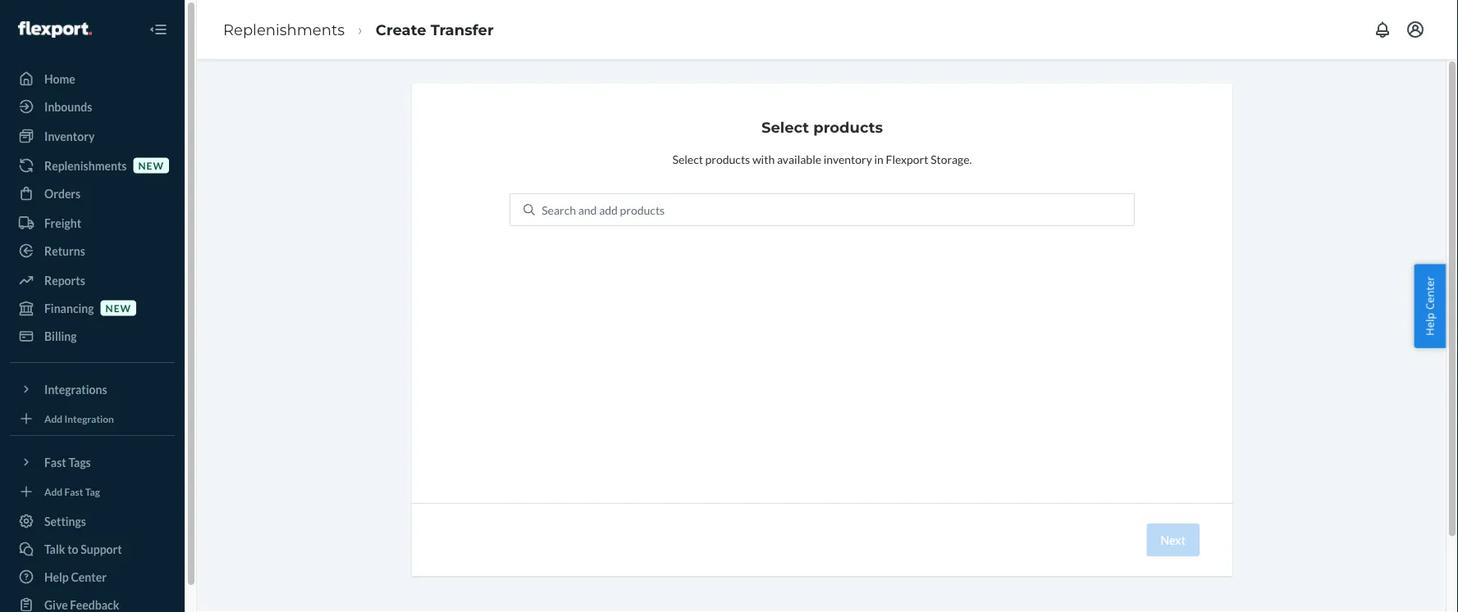 Task type: vqa. For each thing, say whether or not it's contained in the screenshot.
Select products
yes



Task type: describe. For each thing, give the bounding box(es) containing it.
feedback
[[70, 599, 119, 613]]

in
[[874, 152, 884, 166]]

available
[[777, 152, 821, 166]]

1 vertical spatial replenishments
[[44, 159, 127, 173]]

inbounds
[[44, 100, 92, 114]]

inventory
[[824, 152, 872, 166]]

settings link
[[10, 509, 175, 535]]

new for financing
[[106, 302, 131, 314]]

0 horizontal spatial products
[[620, 203, 665, 217]]

tags
[[68, 456, 91, 470]]

reports
[[44, 274, 85, 288]]

storage.
[[931, 152, 972, 166]]

replenishments link
[[223, 20, 345, 38]]

returns
[[44, 244, 85, 258]]

talk to support button
[[10, 537, 175, 563]]

integration
[[64, 413, 114, 425]]

home
[[44, 72, 75, 86]]

products for select products
[[813, 118, 883, 136]]

transfer
[[431, 20, 494, 38]]

1 vertical spatial center
[[71, 571, 107, 585]]

add for add integration
[[44, 413, 63, 425]]

fast inside add fast tag link
[[64, 486, 83, 498]]

close navigation image
[[149, 20, 168, 39]]

talk to support
[[44, 543, 122, 557]]

integrations
[[44, 383, 107, 397]]

open notifications image
[[1373, 20, 1392, 39]]

billing
[[44, 329, 77, 343]]

help center link
[[10, 565, 175, 591]]

give feedback
[[44, 599, 119, 613]]

help center inside button
[[1422, 277, 1437, 336]]

and
[[578, 203, 597, 217]]

replenishments inside breadcrumbs navigation
[[223, 20, 345, 38]]

new for replenishments
[[138, 160, 164, 171]]

give feedback button
[[10, 592, 175, 613]]

help center button
[[1414, 264, 1446, 349]]

fast inside fast tags dropdown button
[[44, 456, 66, 470]]

center inside button
[[1422, 277, 1437, 310]]

financing
[[44, 302, 94, 316]]

talk
[[44, 543, 65, 557]]

inventory
[[44, 129, 95, 143]]



Task type: locate. For each thing, give the bounding box(es) containing it.
0 vertical spatial fast
[[44, 456, 66, 470]]

1 horizontal spatial help center
[[1422, 277, 1437, 336]]

billing link
[[10, 323, 175, 350]]

select for select products with available inventory in flexport storage.
[[672, 152, 703, 166]]

home link
[[10, 66, 175, 92]]

reports link
[[10, 267, 175, 294]]

give
[[44, 599, 68, 613]]

fast left the tags
[[44, 456, 66, 470]]

next button
[[1147, 524, 1200, 557]]

fast tags button
[[10, 450, 175, 476]]

fast
[[44, 456, 66, 470], [64, 486, 83, 498]]

orders
[[44, 187, 81, 201]]

0 horizontal spatial center
[[71, 571, 107, 585]]

new
[[138, 160, 164, 171], [106, 302, 131, 314]]

help
[[1422, 313, 1437, 336], [44, 571, 69, 585]]

0 horizontal spatial new
[[106, 302, 131, 314]]

products left with
[[705, 152, 750, 166]]

freight link
[[10, 210, 175, 236]]

inventory link
[[10, 123, 175, 149]]

1 horizontal spatial center
[[1422, 277, 1437, 310]]

create
[[376, 20, 426, 38]]

1 vertical spatial add
[[44, 486, 63, 498]]

center
[[1422, 277, 1437, 310], [71, 571, 107, 585]]

integrations button
[[10, 377, 175, 403]]

add integration
[[44, 413, 114, 425]]

0 horizontal spatial help
[[44, 571, 69, 585]]

new down reports link
[[106, 302, 131, 314]]

1 horizontal spatial select
[[761, 118, 809, 136]]

add
[[599, 203, 618, 217]]

products for select products with available inventory in flexport storage.
[[705, 152, 750, 166]]

0 horizontal spatial select
[[672, 152, 703, 166]]

select products with available inventory in flexport storage.
[[672, 152, 972, 166]]

1 add from the top
[[44, 413, 63, 425]]

0 horizontal spatial replenishments
[[44, 159, 127, 173]]

add fast tag
[[44, 486, 100, 498]]

select
[[761, 118, 809, 136], [672, 152, 703, 166]]

products
[[813, 118, 883, 136], [705, 152, 750, 166], [620, 203, 665, 217]]

2 horizontal spatial products
[[813, 118, 883, 136]]

products up inventory
[[813, 118, 883, 136]]

0 vertical spatial products
[[813, 118, 883, 136]]

0 vertical spatial center
[[1422, 277, 1437, 310]]

add fast tag link
[[10, 482, 175, 502]]

returns link
[[10, 238, 175, 264]]

1 vertical spatial help
[[44, 571, 69, 585]]

1 horizontal spatial new
[[138, 160, 164, 171]]

create transfer
[[376, 20, 494, 38]]

1 vertical spatial products
[[705, 152, 750, 166]]

add up settings
[[44, 486, 63, 498]]

settings
[[44, 515, 86, 529]]

open account menu image
[[1406, 20, 1425, 39]]

create transfer link
[[376, 20, 494, 38]]

select products
[[761, 118, 883, 136]]

breadcrumbs navigation
[[210, 6, 507, 53]]

with
[[752, 152, 775, 166]]

search image
[[524, 204, 535, 216]]

0 vertical spatial help
[[1422, 313, 1437, 336]]

0 vertical spatial help center
[[1422, 277, 1437, 336]]

add integration link
[[10, 409, 175, 429]]

1 vertical spatial new
[[106, 302, 131, 314]]

0 horizontal spatial help center
[[44, 571, 107, 585]]

search and add products
[[542, 203, 665, 217]]

products right add on the left of the page
[[620, 203, 665, 217]]

orders link
[[10, 181, 175, 207]]

1 horizontal spatial replenishments
[[223, 20, 345, 38]]

search
[[542, 203, 576, 217]]

flexport
[[886, 152, 928, 166]]

1 horizontal spatial products
[[705, 152, 750, 166]]

1 vertical spatial help center
[[44, 571, 107, 585]]

0 vertical spatial replenishments
[[223, 20, 345, 38]]

help center
[[1422, 277, 1437, 336], [44, 571, 107, 585]]

1 vertical spatial select
[[672, 152, 703, 166]]

inbounds link
[[10, 94, 175, 120]]

flexport logo image
[[18, 21, 92, 38]]

fast left tag
[[64, 486, 83, 498]]

add
[[44, 413, 63, 425], [44, 486, 63, 498]]

fast tags
[[44, 456, 91, 470]]

new up orders link
[[138, 160, 164, 171]]

tag
[[85, 486, 100, 498]]

2 vertical spatial products
[[620, 203, 665, 217]]

add for add fast tag
[[44, 486, 63, 498]]

1 horizontal spatial help
[[1422, 313, 1437, 336]]

help inside help center link
[[44, 571, 69, 585]]

freight
[[44, 216, 81, 230]]

2 add from the top
[[44, 486, 63, 498]]

select for select products
[[761, 118, 809, 136]]

help inside help center button
[[1422, 313, 1437, 336]]

add left integration
[[44, 413, 63, 425]]

0 vertical spatial new
[[138, 160, 164, 171]]

to
[[67, 543, 78, 557]]

select left with
[[672, 152, 703, 166]]

replenishments
[[223, 20, 345, 38], [44, 159, 127, 173]]

1 vertical spatial fast
[[64, 486, 83, 498]]

0 vertical spatial select
[[761, 118, 809, 136]]

support
[[81, 543, 122, 557]]

0 vertical spatial add
[[44, 413, 63, 425]]

select up the available
[[761, 118, 809, 136]]

next
[[1161, 534, 1186, 548]]



